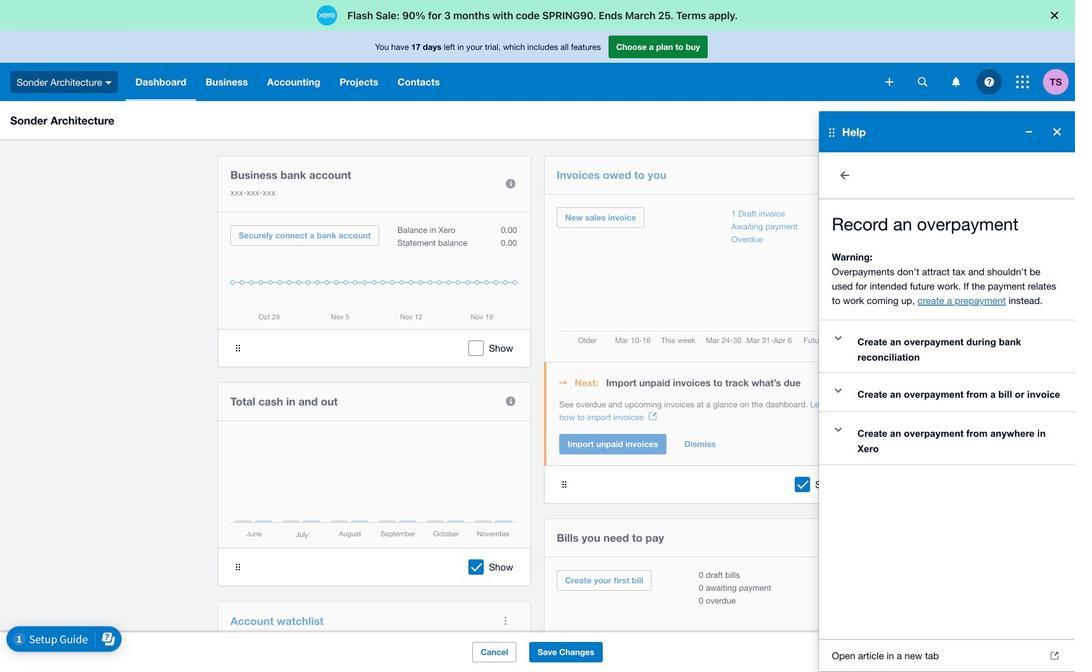 Task type: describe. For each thing, give the bounding box(es) containing it.
1 horizontal spatial svg image
[[918, 77, 928, 87]]

2 horizontal spatial svg image
[[985, 77, 995, 87]]

2 horizontal spatial svg image
[[1017, 76, 1029, 88]]

close article image
[[832, 163, 858, 188]]

close help menu image
[[1045, 119, 1070, 145]]

0 horizontal spatial svg image
[[886, 78, 894, 86]]

help menu search results element
[[819, 152, 1076, 672]]

opens in a new tab image
[[649, 413, 657, 420]]

panel body document
[[560, 398, 845, 424]]



Task type: vqa. For each thing, say whether or not it's contained in the screenshot.
in within the 'When Emailed From Xero, Invoices Have A Link To Review And Pay Them Online, Securely In The Web Browser'
no



Task type: locate. For each thing, give the bounding box(es) containing it.
1 toggle image from the top
[[826, 378, 851, 404]]

collapse help menu image
[[1017, 119, 1042, 145]]

0 horizontal spatial svg image
[[105, 81, 112, 84]]

0 vertical spatial toggle image
[[826, 378, 851, 404]]

1 horizontal spatial svg image
[[952, 77, 961, 87]]

svg image
[[1017, 76, 1029, 88], [952, 77, 961, 87], [105, 81, 112, 84]]

dialog
[[0, 0, 1076, 31]]

svg image
[[918, 77, 928, 87], [985, 77, 995, 87], [886, 78, 894, 86]]

2 toggle image from the top
[[826, 417, 851, 443]]

banner
[[0, 31, 1076, 672]]

1 vertical spatial toggle image
[[826, 417, 851, 443]]

toggle image
[[826, 326, 851, 351]]

group
[[819, 111, 1076, 672]]

toggle image
[[826, 378, 851, 404], [826, 417, 851, 443]]



